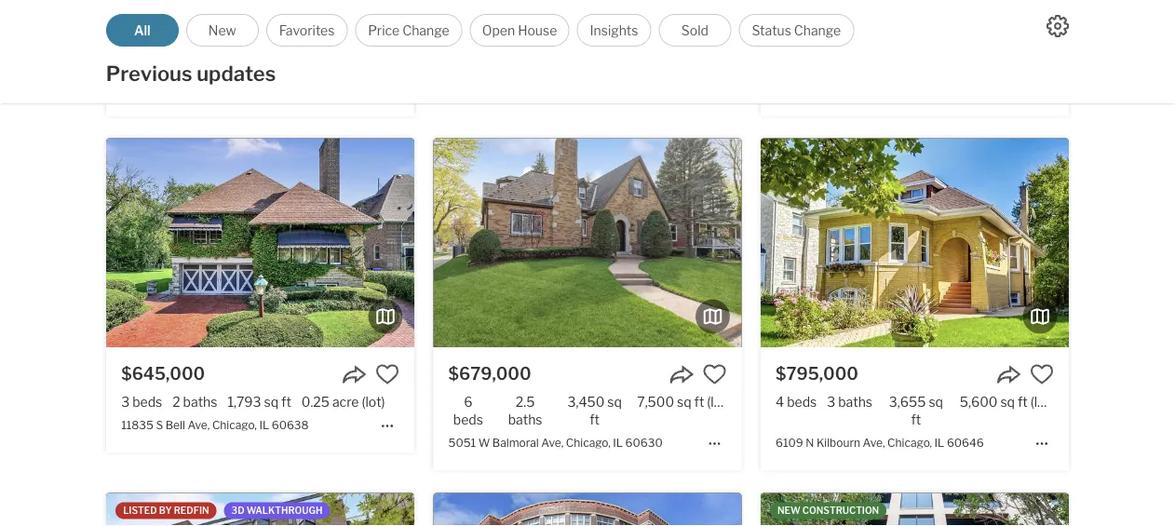 Task type: describe. For each thing, give the bounding box(es) containing it.
60638
[[272, 418, 309, 432]]

$645,000
[[121, 364, 205, 384]]

(lot) for $795,000
[[1031, 394, 1054, 410]]

$335,000
[[776, 8, 859, 29]]

baths for $399,900
[[520, 39, 554, 55]]

new construction
[[778, 506, 880, 517]]

favorites
[[279, 22, 335, 38]]

1.5 baths for $460,000
[[181, 39, 215, 73]]

by
[[159, 506, 172, 517]]

2 horizontal spatial 3 beds
[[781, 39, 811, 73]]

2.5 for 3 beds
[[844, 39, 863, 55]]

107th
[[165, 81, 195, 94]]

open house
[[482, 22, 557, 38]]

previous updates
[[106, 61, 276, 86]]

(lot) for $679,000
[[707, 394, 731, 410]]

favorite button image for $679,000
[[703, 363, 727, 387]]

(lot) right 3,750
[[1034, 39, 1057, 55]]

9,000
[[308, 39, 346, 55]]

favorite button checkbox for $645,000
[[375, 363, 400, 387]]

favorite button checkbox for $399,900
[[703, 7, 727, 32]]

il for $460,000
[[260, 81, 270, 94]]

6109 n kilbourn ave, chicago, il 60646
[[776, 436, 985, 450]]

ft for 3,450
[[590, 412, 600, 428]]

4 for $795,000
[[776, 394, 785, 410]]

sq for 7,500
[[677, 394, 692, 410]]

photo of 6109 n kilbourn ave, chicago, il 60646 image
[[761, 138, 1069, 348]]

n
[[806, 436, 815, 450]]

sq for 1,793
[[264, 394, 279, 410]]

baths down $335,000
[[836, 57, 870, 73]]

2
[[173, 394, 180, 410]]

Favorites radio
[[266, 14, 348, 47]]

price
[[368, 22, 400, 38]]

ave, for $679,000
[[542, 436, 564, 450]]

sq for 1,570
[[602, 39, 616, 55]]

beds for $399,900
[[460, 39, 490, 55]]

balmoral
[[493, 436, 539, 450]]

$399,900
[[449, 8, 532, 29]]

beds for $645,000
[[132, 394, 162, 410]]

ft for 1,793
[[281, 394, 291, 410]]

acre
[[333, 394, 359, 410]]

ave, for $645,000
[[188, 418, 210, 432]]

4 for $460,000
[[137, 39, 146, 55]]

change for price change
[[403, 22, 450, 38]]

ft for 5,600
[[1018, 394, 1028, 410]]

ft for 3,750
[[1021, 39, 1031, 55]]

redfin
[[174, 506, 209, 517]]

1,920
[[240, 39, 275, 55]]

3,655 sq ft
[[890, 394, 944, 428]]

bell
[[166, 418, 185, 432]]

3,450 sq ft
[[568, 394, 622, 428]]

2.5 for 6 beds
[[516, 394, 535, 410]]

ft for 7,500
[[695, 394, 705, 410]]

favorite button checkbox for $335,000
[[1030, 7, 1054, 32]]

s
[[156, 418, 163, 432]]

listed
[[123, 506, 157, 517]]

favorite button image for $335,000
[[1030, 7, 1054, 32]]

sold
[[682, 22, 709, 38]]

(lot) right 'acre' at left
[[362, 394, 385, 410]]

5051 w balmoral ave, chicago, il 60630
[[449, 436, 663, 450]]

6 beds
[[454, 394, 483, 428]]

Price Change radio
[[355, 14, 462, 47]]

beds for $460,000
[[126, 57, 156, 73]]

1,570
[[565, 39, 599, 55]]

4 beds for $795,000
[[776, 394, 817, 410]]

3d walkthrough
[[232, 506, 323, 517]]

baths for $460,000
[[181, 57, 215, 73]]

1,920 sq ft
[[240, 39, 292, 73]]

Sold radio
[[659, 14, 732, 47]]

60630
[[626, 436, 663, 450]]

9,000 sq ft (lot)
[[308, 39, 402, 55]]

0.25
[[302, 394, 330, 410]]

favorite button image for $645,000
[[375, 363, 400, 387]]

ft for 9,000
[[366, 39, 376, 55]]

ft for 1,920
[[261, 57, 271, 73]]

il for $795,000
[[935, 436, 945, 450]]

favorite button checkbox for $795,000
[[1030, 363, 1054, 387]]

il for $679,000
[[613, 436, 623, 450]]

favorite button checkbox for $460,000
[[375, 7, 400, 32]]

7,500
[[637, 394, 675, 410]]

Status Change radio
[[739, 14, 855, 47]]

favorite button image for $460,000
[[375, 7, 400, 32]]

favorite button image for $795,000
[[1030, 363, 1054, 387]]

2.5 baths for 3 beds
[[836, 39, 870, 73]]

w for $679,000
[[479, 436, 490, 450]]

listed by redfin
[[123, 506, 209, 517]]

1,793
[[228, 394, 261, 410]]

ft for 1,570
[[619, 39, 629, 55]]

New radio
[[186, 14, 259, 47]]

ft for 3,655
[[912, 412, 922, 428]]

7,500 sq ft (lot)
[[637, 394, 731, 410]]

updates
[[197, 61, 276, 86]]

chicago, for $679,000
[[566, 436, 611, 450]]



Task type: vqa. For each thing, say whether or not it's contained in the screenshot.
favorite button checkbox associated with $645,000
yes



Task type: locate. For each thing, give the bounding box(es) containing it.
chicago, down 3,655 sq ft
[[888, 436, 933, 450]]

pl,
[[197, 81, 210, 94]]

il down 1,793 sq ft on the left bottom
[[259, 418, 269, 432]]

sq for 3,450
[[608, 394, 622, 410]]

2 favorite button checkbox from the top
[[1030, 363, 1054, 387]]

3,750 sq ft (lot)
[[965, 39, 1057, 55]]

photo of 11835 s bell ave, chicago, il 60638 image
[[106, 138, 415, 348]]

1.5 for $460,000
[[189, 39, 207, 55]]

photo of 1000 w adams st #201, chicago, il 60607 image
[[434, 493, 742, 526]]

ave, down 2 baths
[[188, 418, 210, 432]]

4 beds down the all
[[126, 39, 156, 73]]

4 beds down $795,000 on the bottom of the page
[[776, 394, 817, 410]]

2 change from the left
[[795, 22, 841, 38]]

change inside price change option
[[403, 22, 450, 38]]

kilbourn
[[817, 436, 861, 450]]

1 favorite button image from the left
[[375, 363, 400, 387]]

ft inside 3,450 sq ft
[[590, 412, 600, 428]]

photo of 222 s racine ave #507, chicago, il 60607 image
[[106, 493, 415, 526]]

1.5
[[189, 39, 207, 55], [500, 39, 517, 55]]

2.5 down $335,000
[[844, 39, 863, 55]]

il left 60643
[[260, 81, 270, 94]]

change inside status change option
[[795, 22, 841, 38]]

2 1.5 baths from the left
[[500, 39, 554, 55]]

3,750
[[965, 39, 1001, 55]]

3 up 11835
[[121, 394, 130, 410]]

All radio
[[106, 14, 179, 47]]

1.5 up previous updates
[[189, 39, 207, 55]]

change right the price
[[403, 22, 450, 38]]

baths for $645,000
[[183, 394, 217, 410]]

il left 60646 at right
[[935, 436, 945, 450]]

1 vertical spatial 4
[[776, 394, 785, 410]]

1.5 for $399,900
[[500, 39, 517, 55]]

chicago, for $795,000
[[888, 436, 933, 450]]

(lot) for $460,000
[[379, 39, 402, 55]]

favorite button image up 3,750 sq ft (lot)
[[1030, 7, 1054, 32]]

sq for 1,920
[[277, 39, 292, 55]]

favorite button image up 0.25 acre (lot)
[[375, 363, 400, 387]]

3
[[449, 39, 457, 55], [792, 39, 800, 55], [121, 394, 130, 410], [827, 394, 836, 410]]

0 horizontal spatial 4 beds
[[126, 39, 156, 73]]

3 beds up 11835
[[121, 394, 162, 410]]

0.25 acre (lot)
[[302, 394, 385, 410]]

3 for 2.5 baths
[[792, 39, 800, 55]]

favorite button image up 9,000 sq ft (lot)
[[375, 7, 400, 32]]

sq down the insights
[[602, 39, 616, 55]]

new
[[778, 506, 801, 517]]

$679,000
[[449, 364, 532, 384]]

1 vertical spatial w
[[479, 436, 490, 450]]

favorite button image left status
[[703, 7, 727, 32]]

sq inside the 1,920 sq ft
[[277, 39, 292, 55]]

11835 s bell ave, chicago, il 60638
[[121, 418, 309, 432]]

6109
[[776, 436, 804, 450]]

3 down $795,000 on the bottom of the page
[[827, 394, 836, 410]]

sq right 1,920
[[277, 39, 292, 55]]

1 vertical spatial 2.5
[[516, 394, 535, 410]]

$460,000
[[121, 8, 206, 29]]

ft right 7,500
[[695, 394, 705, 410]]

beds up 2310
[[126, 57, 156, 73]]

3d
[[232, 506, 245, 517]]

1 horizontal spatial 1.5 baths
[[500, 39, 554, 55]]

3 beds down status change
[[781, 39, 811, 73]]

(lot) right 5,600
[[1031, 394, 1054, 410]]

3,450
[[568, 394, 605, 410]]

ft up 60638
[[281, 394, 291, 410]]

chicago, right the pl,
[[213, 81, 257, 94]]

sq
[[277, 39, 292, 55], [349, 39, 363, 55], [602, 39, 616, 55], [1004, 39, 1018, 55], [264, 394, 279, 410], [608, 394, 622, 410], [677, 394, 692, 410], [929, 394, 944, 410], [1001, 394, 1015, 410]]

construction
[[803, 506, 880, 517]]

sq for 3,750
[[1004, 39, 1018, 55]]

beds down open
[[460, 39, 490, 55]]

ft down 3,450
[[590, 412, 600, 428]]

0 horizontal spatial 2.5
[[516, 394, 535, 410]]

(lot) down the price
[[379, 39, 402, 55]]

1 horizontal spatial w
[[479, 436, 490, 450]]

change right status
[[795, 22, 841, 38]]

sq right 9,000
[[349, 39, 363, 55]]

2 favorite button image from the left
[[703, 363, 727, 387]]

4 inside 4 beds
[[137, 39, 146, 55]]

sq for 5,600
[[1001, 394, 1015, 410]]

ave,
[[188, 418, 210, 432], [542, 436, 564, 450], [863, 436, 886, 450]]

favorite button checkbox for $679,000
[[703, 363, 727, 387]]

2 horizontal spatial ave,
[[863, 436, 886, 450]]

3 down the $399,900
[[449, 39, 457, 55]]

5,600
[[960, 394, 998, 410]]

ft right 5,600
[[1018, 394, 1028, 410]]

insights
[[590, 22, 639, 38]]

baths
[[520, 39, 554, 55], [181, 57, 215, 73], [836, 57, 870, 73], [183, 394, 217, 410], [839, 394, 873, 410], [508, 412, 543, 428]]

0 horizontal spatial 3 beds
[[121, 394, 162, 410]]

1 vertical spatial favorite button checkbox
[[1030, 363, 1054, 387]]

Insights radio
[[577, 14, 652, 47]]

all
[[134, 22, 151, 38]]

favorite button image up 5,600 sq ft (lot) at right
[[1030, 363, 1054, 387]]

beds down 6
[[454, 412, 483, 428]]

open
[[482, 22, 515, 38]]

2.5 up balmoral at the bottom left
[[516, 394, 535, 410]]

3 beds for $399,900
[[449, 39, 490, 55]]

3 beds
[[449, 39, 490, 55], [781, 39, 811, 73], [121, 394, 162, 410]]

baths up balmoral at the bottom left
[[508, 412, 543, 428]]

3 inside the 3 beds
[[792, 39, 800, 55]]

baths down house
[[520, 39, 554, 55]]

1 change from the left
[[403, 22, 450, 38]]

0 horizontal spatial change
[[403, 22, 450, 38]]

1.5 baths down open house
[[500, 39, 554, 55]]

price change
[[368, 22, 450, 38]]

ft
[[366, 39, 376, 55], [619, 39, 629, 55], [1021, 39, 1031, 55], [261, 57, 271, 73], [281, 394, 291, 410], [695, 394, 705, 410], [1018, 394, 1028, 410], [590, 412, 600, 428], [912, 412, 922, 428]]

chicago, down 1,793
[[212, 418, 257, 432]]

sq for 9,000
[[349, 39, 363, 55]]

favorite button checkbox up 9,000 sq ft (lot)
[[375, 7, 400, 32]]

(lot) right 7,500
[[707, 394, 731, 410]]

0 horizontal spatial favorite button image
[[375, 363, 400, 387]]

0 horizontal spatial ave,
[[188, 418, 210, 432]]

w for $460,000
[[150, 81, 162, 94]]

ft down 1,920
[[261, 57, 271, 73]]

3,655
[[890, 394, 926, 410]]

sq right 3,750
[[1004, 39, 1018, 55]]

favorite button image for $399,900
[[703, 7, 727, 32]]

chicago, for $645,000
[[212, 418, 257, 432]]

ave, right the kilbourn on the right of page
[[863, 436, 886, 450]]

1 horizontal spatial favorite button image
[[703, 363, 727, 387]]

ft inside 3,655 sq ft
[[912, 412, 922, 428]]

sq right 3,655
[[929, 394, 944, 410]]

1 vertical spatial 2.5 baths
[[508, 394, 543, 428]]

2310
[[121, 81, 148, 94]]

1 horizontal spatial change
[[795, 22, 841, 38]]

1 horizontal spatial 2.5 baths
[[836, 39, 870, 73]]

1 favorite button checkbox from the top
[[1030, 7, 1054, 32]]

60646
[[947, 436, 985, 450]]

favorite button checkbox up 3,750 sq ft (lot)
[[1030, 7, 1054, 32]]

ft down the price
[[366, 39, 376, 55]]

4
[[137, 39, 146, 55], [776, 394, 785, 410]]

baths for $679,000
[[508, 412, 543, 428]]

1 1.5 from the left
[[189, 39, 207, 55]]

1.5 down open
[[500, 39, 517, 55]]

1 horizontal spatial 4 beds
[[776, 394, 817, 410]]

walkthrough
[[247, 506, 323, 517]]

1 1.5 baths from the left
[[181, 39, 215, 73]]

beds down $795,000 on the bottom of the page
[[787, 394, 817, 410]]

il
[[260, 81, 270, 94], [259, 418, 269, 432], [613, 436, 623, 450], [935, 436, 945, 450]]

sq right 3,450
[[608, 394, 622, 410]]

0 horizontal spatial 1.5
[[189, 39, 207, 55]]

sq right 5,600
[[1001, 394, 1015, 410]]

0 horizontal spatial 2.5 baths
[[508, 394, 543, 428]]

change
[[403, 22, 450, 38], [795, 22, 841, 38]]

2 1.5 from the left
[[500, 39, 517, 55]]

4 beds
[[126, 39, 156, 73], [776, 394, 817, 410]]

1 horizontal spatial 3 beds
[[449, 39, 490, 55]]

il for $645,000
[[259, 418, 269, 432]]

w right 5051
[[479, 436, 490, 450]]

w
[[150, 81, 162, 94], [479, 436, 490, 450]]

3 beds down open
[[449, 39, 490, 55]]

sq inside 3,450 sq ft
[[608, 394, 622, 410]]

2 baths
[[173, 394, 217, 410]]

1,793 sq ft
[[228, 394, 291, 410]]

1 horizontal spatial 1.5
[[500, 39, 517, 55]]

house
[[518, 22, 557, 38]]

status change
[[752, 22, 841, 38]]

photo of 236 s green st unit 1n, chicago, il 60607 image
[[761, 493, 1069, 526]]

3 for 2 baths
[[121, 394, 130, 410]]

3 for 1.5 baths
[[449, 39, 457, 55]]

0 vertical spatial 2.5 baths
[[836, 39, 870, 73]]

beds for $795,000
[[787, 394, 817, 410]]

new
[[209, 22, 236, 38]]

2.5 baths down $335,000
[[836, 39, 870, 73]]

chicago,
[[213, 81, 257, 94], [212, 418, 257, 432], [566, 436, 611, 450], [888, 436, 933, 450]]

favorite button checkbox
[[375, 7, 400, 32], [703, 7, 727, 32], [375, 363, 400, 387], [703, 363, 727, 387]]

favorite button checkbox left status
[[703, 7, 727, 32]]

baths up the pl,
[[181, 57, 215, 73]]

0 horizontal spatial 4
[[137, 39, 146, 55]]

2.5 baths up balmoral at the bottom left
[[508, 394, 543, 428]]

ft down the insights
[[619, 39, 629, 55]]

chicago, down 3,450 sq ft
[[566, 436, 611, 450]]

change for status change
[[795, 22, 841, 38]]

2.5 baths
[[836, 39, 870, 73], [508, 394, 543, 428]]

3 beds for $645,000
[[121, 394, 162, 410]]

ft inside the 1,920 sq ft
[[261, 57, 271, 73]]

2.5
[[844, 39, 863, 55], [516, 394, 535, 410]]

0 vertical spatial 2.5
[[844, 39, 863, 55]]

1.5 baths for $399,900
[[500, 39, 554, 55]]

favorite button checkbox up 5,600 sq ft (lot) at right
[[1030, 363, 1054, 387]]

6
[[464, 394, 473, 410]]

11835
[[121, 418, 154, 432]]

favorite button checkbox
[[1030, 7, 1054, 32], [1030, 363, 1054, 387]]

sq right 7,500
[[677, 394, 692, 410]]

chicago, for $460,000
[[213, 81, 257, 94]]

favorite button checkbox up 7,500 sq ft (lot) on the right
[[703, 363, 727, 387]]

2.5 baths for 6 beds
[[508, 394, 543, 428]]

4 beds for $460,000
[[126, 39, 156, 73]]

sq right 1,793
[[264, 394, 279, 410]]

0 vertical spatial w
[[150, 81, 162, 94]]

baths up the kilbourn on the right of page
[[839, 394, 873, 410]]

photo of 5051 w balmoral ave, chicago, il 60630 image
[[434, 138, 742, 348]]

favorite button image
[[375, 7, 400, 32], [703, 7, 727, 32], [1030, 7, 1054, 32], [1030, 363, 1054, 387]]

0 vertical spatial favorite button checkbox
[[1030, 7, 1054, 32]]

w right 2310
[[150, 81, 162, 94]]

3 baths
[[827, 394, 873, 410]]

3 down status change
[[792, 39, 800, 55]]

1 vertical spatial 4 beds
[[776, 394, 817, 410]]

Open House radio
[[470, 14, 570, 47]]

1.5 baths up the pl,
[[181, 39, 215, 73]]

previous
[[106, 61, 192, 86]]

beds
[[460, 39, 490, 55], [126, 57, 156, 73], [781, 57, 811, 73], [132, 394, 162, 410], [787, 394, 817, 410], [454, 412, 483, 428]]

favorite button checkbox up 0.25 acre (lot)
[[375, 363, 400, 387]]

0 horizontal spatial w
[[150, 81, 162, 94]]

beds for $679,000
[[454, 412, 483, 428]]

1 horizontal spatial 2.5
[[844, 39, 863, 55]]

2310 w 107th pl, chicago, il 60643
[[121, 81, 309, 94]]

4 down the all
[[137, 39, 146, 55]]

(lot)
[[379, 39, 402, 55], [1034, 39, 1057, 55], [362, 394, 385, 410], [707, 394, 731, 410], [1031, 394, 1054, 410]]

1,570 sq ft
[[565, 39, 629, 55]]

option group
[[106, 14, 855, 47]]

ave, right balmoral at the bottom left
[[542, 436, 564, 450]]

4 up 6109
[[776, 394, 785, 410]]

0 horizontal spatial 1.5 baths
[[181, 39, 215, 73]]

sq inside 3,655 sq ft
[[929, 394, 944, 410]]

0 vertical spatial 4 beds
[[126, 39, 156, 73]]

baths for $795,000
[[839, 394, 873, 410]]

il left 60630
[[613, 436, 623, 450]]

$795,000
[[776, 364, 859, 384]]

ft down 3,655
[[912, 412, 922, 428]]

0 vertical spatial 4
[[137, 39, 146, 55]]

sq for 3,655
[[929, 394, 944, 410]]

60643
[[272, 81, 309, 94]]

5,600 sq ft (lot)
[[960, 394, 1054, 410]]

baths right 2 at the left of the page
[[183, 394, 217, 410]]

favorite button image
[[375, 363, 400, 387], [703, 363, 727, 387]]

status
[[752, 22, 792, 38]]

1 horizontal spatial 4
[[776, 394, 785, 410]]

beds down status change
[[781, 57, 811, 73]]

1 horizontal spatial ave,
[[542, 436, 564, 450]]

beds up 11835
[[132, 394, 162, 410]]

ft right 3,750
[[1021, 39, 1031, 55]]

5051
[[449, 436, 476, 450]]

1.5 baths
[[181, 39, 215, 73], [500, 39, 554, 55]]

ave, for $795,000
[[863, 436, 886, 450]]

option group containing all
[[106, 14, 855, 47]]

favorite button image up 7,500 sq ft (lot) on the right
[[703, 363, 727, 387]]



